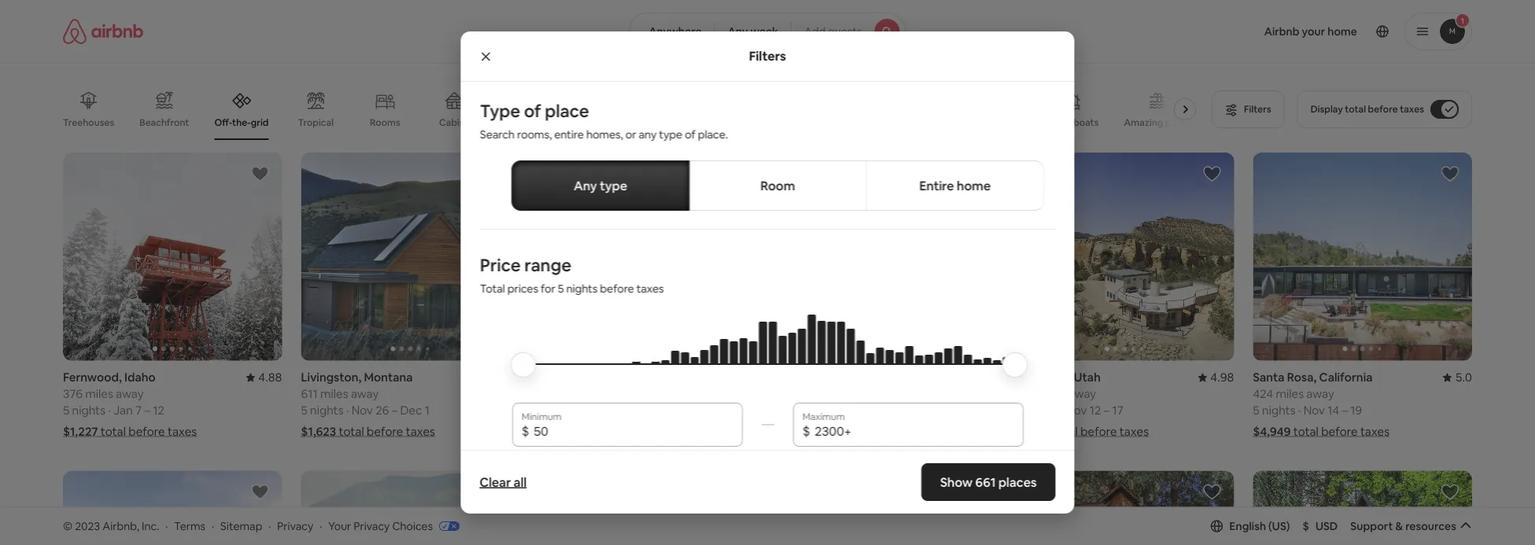 Task type: describe. For each thing, give the bounding box(es) containing it.
add to wishlist: whitehall, montana image
[[965, 483, 984, 502]]

show 661 places
[[940, 474, 1037, 490]]

14
[[1328, 403, 1340, 418]]

total inside 379 miles away 5 nights · apr 7 – 12 $535 total before taxes
[[806, 424, 832, 440]]

· left privacy link
[[269, 519, 271, 533]]

26
[[376, 403, 389, 418]]

nov inside the santa rosa, california 424 miles away 5 nights · nov 14 – 19 $4,949 total before taxes
[[1304, 403, 1325, 418]]

rosa,
[[1287, 370, 1317, 385]]

range
[[524, 254, 571, 276]]

taxes inside 379 miles away 5 nights · apr 7 – 12 $535 total before taxes
[[874, 424, 903, 440]]

clear
[[480, 474, 511, 490]]

nights inside 'livingston, montana 611 miles away 5 nights · nov 26 – dec 1 $1,623 total before taxes'
[[310, 403, 344, 418]]

total inside fernwood, idaho 376 miles away 5 nights · jan 7 – 12 $1,227 total before taxes
[[101, 424, 126, 440]]

– inside 379 miles away 5 nights · apr 7 – 12 $535 total before taxes
[[859, 403, 865, 418]]

3
[[614, 403, 620, 418]]

place.
[[698, 127, 728, 142]]

support & resources
[[1351, 519, 1457, 533]]

any week button
[[714, 13, 792, 50]]

1 vertical spatial of
[[685, 127, 695, 142]]

type of place search rooms, entire homes, or any type of place.
[[480, 100, 728, 142]]

california for 8
[[611, 370, 665, 385]]

4.9
[[979, 370, 996, 385]]

your privacy choices
[[328, 519, 433, 533]]

beachfront
[[139, 116, 189, 129]]

5.0
[[1456, 370, 1472, 385]]

miles inside the santa rosa, california 424 miles away 5 nights · nov 14 – 19 $4,949 total before taxes
[[1276, 386, 1304, 402]]

nov inside "nevada city, california 381 miles away 5 nights · nov 3 – 8 $912"
[[590, 403, 611, 418]]

nevada city, california 381 miles away 5 nights · nov 3 – 8 $912
[[539, 370, 665, 440]]

or
[[625, 127, 636, 142]]

add guests
[[804, 24, 862, 39]]

away inside 'livingston, montana 611 miles away 5 nights · nov 26 – dec 1 $1,623 total before taxes'
[[351, 386, 379, 402]]

– inside fernwood, idaho 376 miles away 5 nights · jan 7 – 12 $1,227 total before taxes
[[144, 403, 150, 418]]

add to wishlist: sooke, canada image
[[1203, 483, 1222, 502]]

your
[[328, 519, 351, 533]]

any for any week
[[728, 24, 748, 39]]

any week
[[728, 24, 778, 39]]

place
[[545, 100, 589, 122]]

4.89
[[496, 370, 520, 385]]

total inside button
[[1345, 103, 1366, 115]]

611
[[301, 386, 318, 402]]

· left your
[[320, 519, 322, 533]]

homes,
[[586, 127, 623, 142]]

nights inside 379 miles away 5 nights · apr 7 – 12 $535 total before taxes
[[786, 403, 820, 418]]

miles inside fernwood, idaho 376 miles away 5 nights · jan 7 – 12 $1,227 total before taxes
[[85, 386, 113, 402]]

type inside type of place search rooms, entire homes, or any type of place.
[[659, 127, 682, 142]]

display
[[1311, 103, 1343, 115]]

2 horizontal spatial $
[[1303, 519, 1309, 533]]

$912
[[539, 424, 565, 440]]

amazing for amazing pools
[[1124, 116, 1164, 129]]

add
[[804, 24, 826, 39]]

entire
[[554, 127, 584, 142]]

379
[[777, 386, 797, 402]]

before down nov 12 – 17
[[1081, 424, 1117, 440]]

5 down 766
[[1015, 403, 1022, 418]]

away inside fernwood, idaho 376 miles away 5 nights · jan 7 – 12 $1,227 total before taxes
[[116, 386, 144, 402]]

2 privacy from the left
[[354, 519, 390, 533]]

terms · sitemap · privacy ·
[[174, 519, 322, 533]]

privacy link
[[277, 519, 313, 533]]

taxes inside the santa rosa, california 424 miles away 5 nights · nov 14 – 19 $4,949 total before taxes
[[1361, 424, 1390, 440]]

total inside the santa rosa, california 424 miles away 5 nights · nov 14 – 19 $4,949 total before taxes
[[1293, 424, 1319, 440]]

filters dialog
[[461, 31, 1075, 545]]

type inside button
[[599, 177, 627, 194]]

for
[[540, 282, 555, 296]]

clear all
[[480, 474, 527, 490]]

dec
[[400, 403, 422, 418]]

city,
[[584, 370, 609, 385]]

views
[[681, 116, 707, 128]]

4.88 out of 5 average rating image
[[246, 370, 282, 385]]

most stays cost more than $575 per night. image
[[525, 315, 1011, 409]]

sitemap link
[[220, 519, 262, 533]]

$ usd
[[1303, 519, 1338, 533]]

california for 19
[[1319, 370, 1373, 385]]

before inside price range total prices for 5 nights before taxes
[[600, 282, 634, 296]]

display total before taxes button
[[1297, 90, 1472, 128]]

treehouses
[[63, 116, 114, 129]]

nevada
[[539, 370, 581, 385]]

taxes inside price range total prices for 5 nights before taxes
[[636, 282, 664, 296]]

nights inside fernwood, idaho 376 miles away 5 nights · jan 7 – 12 $1,227 total before taxes
[[72, 403, 106, 418]]

livingston, montana 611 miles away 5 nights · nov 26 – dec 1 $1,623 total before taxes
[[301, 370, 435, 440]]

before inside 'livingston, montana 611 miles away 5 nights · nov 26 – dec 1 $1,623 total before taxes'
[[367, 424, 403, 440]]

$1,335 total before taxes
[[1015, 424, 1149, 440]]

2023
[[75, 519, 100, 533]]

8
[[631, 403, 638, 418]]

4.9 out of 5 average rating image
[[967, 370, 996, 385]]

price range total prices for 5 nights before taxes
[[480, 254, 664, 296]]

group containing off-the-grid
[[63, 79, 1203, 140]]

jan
[[113, 403, 133, 418]]

fernwood, idaho 376 miles away 5 nights · jan 7 – 12 $1,227 total before taxes
[[63, 370, 197, 440]]

4.98 out of 5 average rating image
[[1198, 370, 1234, 385]]

any for any type
[[573, 177, 597, 194]]

add to wishlist: penticton, canada image
[[965, 164, 984, 183]]

$1,227
[[63, 424, 98, 440]]

· inside "nevada city, california 381 miles away 5 nights · nov 3 – 8 $912"
[[584, 403, 587, 418]]

type
[[480, 100, 520, 122]]

5 inside fernwood, idaho 376 miles away 5 nights · jan 7 – 12 $1,227 total before taxes
[[63, 403, 69, 418]]

amazing pools
[[1124, 116, 1190, 129]]

show for show 661 places
[[940, 474, 973, 490]]

off-
[[214, 116, 232, 128]]

· inside fernwood, idaho 376 miles away 5 nights · jan 7 – 12 $1,227 total before taxes
[[108, 403, 111, 418]]

escalante,
[[1015, 370, 1071, 385]]

17
[[1112, 403, 1124, 418]]

profile element
[[925, 0, 1472, 63]]

add to wishlist: columbia falls, montana image
[[489, 483, 508, 502]]

sitemap
[[220, 519, 262, 533]]

tropical
[[298, 116, 334, 129]]

379 miles away 5 nights · apr 7 – 12 $535 total before taxes
[[777, 386, 903, 440]]

houseboats
[[1045, 116, 1099, 128]]

fernwood,
[[63, 370, 122, 385]]

$ for $ text box in the bottom right of the page
[[802, 423, 810, 439]]

price
[[480, 254, 520, 276]]

amazing for amazing views
[[640, 116, 679, 128]]

any
[[638, 127, 656, 142]]

5 – from the left
[[1104, 403, 1110, 418]]

away inside 379 miles away 5 nights · apr 7 – 12 $535 total before taxes
[[830, 386, 858, 402]]

santa
[[1253, 370, 1285, 385]]

any type button
[[511, 161, 689, 211]]

inc.
[[142, 519, 159, 533]]

381
[[539, 386, 557, 402]]

montana
[[364, 370, 413, 385]]



Task type: locate. For each thing, give the bounding box(es) containing it.
424
[[1253, 386, 1273, 402]]

$912 button
[[539, 424, 664, 440]]

none search field containing anywhere
[[629, 13, 906, 50]]

miles inside "nevada city, california 381 miles away 5 nights · nov 3 – 8 $912"
[[560, 386, 588, 402]]

3 nov from the left
[[1066, 403, 1087, 418]]

– inside the santa rosa, california 424 miles away 5 nights · nov 14 – 19 $4,949 total before taxes
[[1342, 403, 1348, 418]]

away down utah
[[1068, 386, 1096, 402]]

of
[[524, 100, 541, 122], [685, 127, 695, 142]]

4 away from the left
[[830, 386, 858, 402]]

12 right apr
[[868, 403, 879, 418]]

miles inside 'livingston, montana 611 miles away 5 nights · nov 26 – dec 1 $1,623 total before taxes'
[[320, 386, 348, 402]]

resources
[[1406, 519, 1457, 533]]

0 horizontal spatial 12
[[153, 403, 164, 418]]

away down city,
[[591, 386, 619, 402]]

(us)
[[1269, 519, 1290, 533]]

nights inside "nevada city, california 381 miles away 5 nights · nov 3 – 8 $912"
[[548, 403, 582, 418]]

rooms,
[[517, 127, 552, 142]]

1 horizontal spatial show
[[940, 474, 973, 490]]

0 horizontal spatial $
[[521, 423, 529, 439]]

type
[[659, 127, 682, 142], [599, 177, 627, 194]]

add to wishlist: invermere, canada image
[[251, 483, 270, 502]]

0 horizontal spatial type
[[599, 177, 627, 194]]

– left 19
[[1342, 403, 1348, 418]]

add to wishlist: packwood, washington image
[[1441, 483, 1460, 502]]

4 miles from the left
[[799, 386, 827, 402]]

0 horizontal spatial of
[[524, 100, 541, 122]]

before down 26
[[367, 424, 403, 440]]

room
[[760, 177, 795, 194]]

amazing left pools
[[1124, 116, 1164, 129]]

before down apr
[[834, 424, 871, 440]]

before inside 379 miles away 5 nights · apr 7 – 12 $535 total before taxes
[[834, 424, 871, 440]]

1 vertical spatial show
[[940, 474, 973, 490]]

any left the week
[[728, 24, 748, 39]]

12
[[153, 403, 164, 418], [868, 403, 879, 418], [1090, 403, 1101, 418]]

$535
[[777, 424, 804, 440]]

before right display
[[1368, 103, 1398, 115]]

– inside 'livingston, montana 611 miles away 5 nights · nov 26 – dec 1 $1,623 total before taxes'
[[392, 403, 398, 418]]

california inside the santa rosa, california 424 miles away 5 nights · nov 14 – 19 $4,949 total before taxes
[[1319, 370, 1373, 385]]

away
[[116, 386, 144, 402], [351, 386, 379, 402], [591, 386, 619, 402], [830, 386, 858, 402], [1068, 386, 1096, 402], [1307, 386, 1334, 402]]

5 down 424
[[1253, 403, 1260, 418]]

7
[[135, 403, 142, 418], [850, 403, 857, 418]]

show left 661
[[940, 474, 973, 490]]

· right terms link
[[212, 519, 214, 533]]

0 horizontal spatial 7
[[135, 403, 142, 418]]

away inside the santa rosa, california 424 miles away 5 nights · nov 14 – 19 $4,949 total before taxes
[[1307, 386, 1334, 402]]

miles down nevada
[[560, 386, 588, 402]]

$
[[521, 423, 529, 439], [802, 423, 810, 439], [1303, 519, 1309, 533]]

type down homes,
[[599, 177, 627, 194]]

privacy left your
[[277, 519, 313, 533]]

any
[[728, 24, 748, 39], [573, 177, 597, 194]]

nights up $1,623
[[310, 403, 344, 418]]

1 vertical spatial any
[[573, 177, 597, 194]]

©
[[63, 519, 72, 533]]

5 miles from the left
[[1038, 386, 1066, 402]]

away inside escalante, utah 766 miles away
[[1068, 386, 1096, 402]]

2 california from the left
[[1319, 370, 1373, 385]]

all
[[514, 474, 527, 490]]

4.88
[[258, 370, 282, 385]]

nov left 14
[[1304, 403, 1325, 418]]

5 down 379
[[777, 403, 784, 418]]

miles down escalante,
[[1038, 386, 1066, 402]]

1 california from the left
[[611, 370, 665, 385]]

1 horizontal spatial 12
[[868, 403, 879, 418]]

your privacy choices link
[[328, 519, 460, 534]]

nights up $1,335
[[1024, 403, 1058, 418]]

5.0 out of 5 average rating image
[[1443, 370, 1472, 385]]

miles inside escalante, utah 766 miles away
[[1038, 386, 1066, 402]]

airbnb,
[[102, 519, 139, 533]]

nov left 26
[[352, 403, 373, 418]]

anywhere
[[649, 24, 702, 39]]

taxes inside 'livingston, montana 611 miles away 5 nights · nov 26 – dec 1 $1,623 total before taxes'
[[406, 424, 435, 440]]

1 vertical spatial type
[[599, 177, 627, 194]]

total right $1,335
[[1053, 424, 1078, 440]]

terms link
[[174, 519, 205, 533]]

display total before taxes
[[1311, 103, 1424, 115]]

12 inside 379 miles away 5 nights · apr 7 – 12 $535 total before taxes
[[868, 403, 879, 418]]

5 inside "nevada city, california 381 miles away 5 nights · nov 3 – 8 $912"
[[539, 403, 546, 418]]

english (us) button
[[1211, 519, 1290, 533]]

any inside button
[[573, 177, 597, 194]]

– right 3
[[623, 403, 629, 418]]

5 inside price range total prices for 5 nights before taxes
[[558, 282, 564, 296]]

entire home button
[[866, 161, 1044, 211]]

before down jan
[[128, 424, 165, 440]]

5 inside 379 miles away 5 nights · apr 7 – 12 $535 total before taxes
[[777, 403, 784, 418]]

pools
[[1166, 116, 1190, 129]]

idaho
[[124, 370, 156, 385]]

places
[[998, 474, 1037, 490]]

5 down "381"
[[539, 403, 546, 418]]

miles down rosa,
[[1276, 386, 1304, 402]]

privacy right your
[[354, 519, 390, 533]]

766
[[1015, 386, 1035, 402]]

amazing
[[640, 116, 679, 128], [1124, 116, 1164, 129]]

miles down livingston,
[[320, 386, 348, 402]]

$ text field
[[534, 423, 733, 439]]

0 horizontal spatial privacy
[[277, 519, 313, 533]]

any inside button
[[728, 24, 748, 39]]

· inside 379 miles away 5 nights · apr 7 – 12 $535 total before taxes
[[822, 403, 825, 418]]

away up 14
[[1307, 386, 1334, 402]]

california up 8
[[611, 370, 665, 385]]

add guests button
[[791, 13, 906, 50]]

4.89 out of 5 average rating image
[[484, 370, 520, 385]]

california up 19
[[1319, 370, 1373, 385]]

2 away from the left
[[351, 386, 379, 402]]

prices
[[507, 282, 538, 296]]

0 horizontal spatial california
[[611, 370, 665, 385]]

5
[[558, 282, 564, 296], [63, 403, 69, 418], [301, 403, 307, 418], [539, 403, 546, 418], [777, 403, 784, 418], [1015, 403, 1022, 418], [1253, 403, 1260, 418]]

· right inc.
[[165, 519, 168, 533]]

2 horizontal spatial 12
[[1090, 403, 1101, 418]]

0 horizontal spatial amazing
[[640, 116, 679, 128]]

total right display
[[1345, 103, 1366, 115]]

0 vertical spatial of
[[524, 100, 541, 122]]

before inside fernwood, idaho 376 miles away 5 nights · jan 7 – 12 $1,227 total before taxes
[[128, 424, 165, 440]]

livingston,
[[301, 370, 361, 385]]

2 miles from the left
[[320, 386, 348, 402]]

$ for $ text field
[[521, 423, 529, 439]]

the-
[[232, 116, 251, 128]]

privacy
[[277, 519, 313, 533], [354, 519, 390, 533]]

usd
[[1316, 519, 1338, 533]]

nov up "$1,335 total before taxes"
[[1066, 403, 1087, 418]]

376
[[63, 386, 83, 402]]

nights inside price range total prices for 5 nights before taxes
[[566, 282, 597, 296]]

1 nov from the left
[[352, 403, 373, 418]]

taxes
[[1400, 103, 1424, 115], [636, 282, 664, 296], [168, 424, 197, 440], [406, 424, 435, 440], [874, 424, 903, 440], [1120, 424, 1149, 440], [1361, 424, 1390, 440]]

add to wishlist: fernwood, idaho image
[[251, 164, 270, 183]]

total down apr
[[806, 424, 832, 440]]

0 vertical spatial type
[[659, 127, 682, 142]]

12 left 17
[[1090, 403, 1101, 418]]

before inside the santa rosa, california 424 miles away 5 nights · nov 14 – 19 $4,949 total before taxes
[[1321, 424, 1358, 440]]

6 away from the left
[[1307, 386, 1334, 402]]

1 horizontal spatial 7
[[850, 403, 857, 418]]

5 away from the left
[[1068, 386, 1096, 402]]

5 inside the santa rosa, california 424 miles away 5 nights · nov 14 – 19 $4,949 total before taxes
[[1253, 403, 1260, 418]]

· inside 'livingston, montana 611 miles away 5 nights · nov 26 – dec 1 $1,623 total before taxes'
[[346, 403, 349, 418]]

nights up $1,227 at the bottom
[[72, 403, 106, 418]]

1 horizontal spatial amazing
[[1124, 116, 1164, 129]]

add to wishlist: santa rosa, california image
[[1441, 164, 1460, 183]]

search
[[480, 127, 514, 142]]

7 inside 379 miles away 5 nights · apr 7 – 12 $535 total before taxes
[[850, 403, 857, 418]]

– left 17
[[1104, 403, 1110, 418]]

2 nov from the left
[[590, 403, 611, 418]]

19
[[1351, 403, 1362, 418]]

0 vertical spatial show
[[731, 450, 760, 464]]

show inside button
[[731, 450, 760, 464]]

show map
[[731, 450, 785, 464]]

5 down 611
[[301, 403, 307, 418]]

taxes inside display total before taxes button
[[1400, 103, 1424, 115]]

5 inside 'livingston, montana 611 miles away 5 nights · nov 26 – dec 1 $1,623 total before taxes'
[[301, 403, 307, 418]]

12 right jan
[[153, 403, 164, 418]]

map
[[762, 450, 785, 464]]

amazing right or at the top of the page
[[640, 116, 679, 128]]

nights right for
[[566, 282, 597, 296]]

0 vertical spatial any
[[728, 24, 748, 39]]

grid
[[251, 116, 269, 128]]

add to wishlist: escalante, utah image
[[1203, 164, 1222, 183]]

7 inside fernwood, idaho 376 miles away 5 nights · jan 7 – 12 $1,227 total before taxes
[[135, 403, 142, 418]]

4.98
[[1211, 370, 1234, 385]]

© 2023 airbnb, inc. ·
[[63, 519, 168, 533]]

nights up $4,949
[[1262, 403, 1296, 418]]

1 miles from the left
[[85, 386, 113, 402]]

taxes inside fernwood, idaho 376 miles away 5 nights · jan 7 – 12 $1,227 total before taxes
[[168, 424, 197, 440]]

rooms
[[370, 116, 400, 129]]

· left jan
[[108, 403, 111, 418]]

total
[[480, 282, 505, 296]]

english (us)
[[1230, 519, 1290, 533]]

1 horizontal spatial of
[[685, 127, 695, 142]]

4 nov from the left
[[1304, 403, 1325, 418]]

any down entire
[[573, 177, 597, 194]]

of up rooms,
[[524, 100, 541, 122]]

show left the map
[[731, 450, 760, 464]]

tab list inside the filters dialog
[[511, 161, 1044, 211]]

5 right for
[[558, 282, 564, 296]]

guests
[[828, 24, 862, 39]]

type right any at left top
[[659, 127, 682, 142]]

utah
[[1074, 370, 1101, 385]]

away up 26
[[351, 386, 379, 402]]

3 – from the left
[[623, 403, 629, 418]]

1 horizontal spatial california
[[1319, 370, 1373, 385]]

away up jan
[[116, 386, 144, 402]]

1 away from the left
[[116, 386, 144, 402]]

before
[[1368, 103, 1398, 115], [600, 282, 634, 296], [128, 424, 165, 440], [367, 424, 403, 440], [834, 424, 871, 440], [1081, 424, 1117, 440], [1321, 424, 1358, 440]]

filters
[[749, 48, 786, 64]]

nov inside 'livingston, montana 611 miles away 5 nights · nov 26 – dec 1 $1,623 total before taxes'
[[352, 403, 373, 418]]

– inside "nevada city, california 381 miles away 5 nights · nov 3 – 8 $912"
[[623, 403, 629, 418]]

mansions
[[503, 116, 544, 129]]

california inside "nevada city, california 381 miles away 5 nights · nov 3 – 8 $912"
[[611, 370, 665, 385]]

week
[[751, 24, 778, 39]]

· up $912 button on the bottom
[[584, 403, 587, 418]]

group
[[63, 79, 1203, 140], [63, 153, 282, 361], [301, 153, 520, 361], [539, 153, 758, 361], [777, 153, 996, 361], [1015, 153, 1234, 361], [1253, 153, 1472, 361], [63, 471, 282, 545], [301, 471, 520, 545], [539, 471, 758, 545], [777, 471, 996, 545], [1015, 471, 1234, 545], [1253, 471, 1472, 545]]

· left apr
[[822, 403, 825, 418]]

total down jan
[[101, 424, 126, 440]]

1 horizontal spatial type
[[659, 127, 682, 142]]

1 horizontal spatial any
[[728, 24, 748, 39]]

2 12 from the left
[[868, 403, 879, 418]]

1 12 from the left
[[153, 403, 164, 418]]

total right $1,623
[[339, 424, 364, 440]]

$1,623
[[301, 424, 336, 440]]

$ text field
[[814, 423, 1014, 439]]

– right 26
[[392, 403, 398, 418]]

miles down 'fernwood,'
[[85, 386, 113, 402]]

1 – from the left
[[144, 403, 150, 418]]

3 away from the left
[[591, 386, 619, 402]]

total inside 'livingston, montana 611 miles away 5 nights · nov 26 – dec 1 $1,623 total before taxes'
[[339, 424, 364, 440]]

santa rosa, california 424 miles away 5 nights · nov 14 – 19 $4,949 total before taxes
[[1253, 370, 1390, 440]]

12 inside fernwood, idaho 376 miles away 5 nights · jan 7 – 12 $1,227 total before taxes
[[153, 403, 164, 418]]

before right for
[[600, 282, 634, 296]]

1 horizontal spatial privacy
[[354, 519, 390, 533]]

1 privacy from the left
[[277, 519, 313, 533]]

miles inside 379 miles away 5 nights · apr 7 – 12 $535 total before taxes
[[799, 386, 827, 402]]

california
[[611, 370, 665, 385], [1319, 370, 1373, 385]]

5 down 376
[[63, 403, 69, 418]]

tab list containing any type
[[511, 161, 1044, 211]]

· left 26
[[346, 403, 349, 418]]

6 – from the left
[[1342, 403, 1348, 418]]

1
[[425, 403, 430, 418]]

6 miles from the left
[[1276, 386, 1304, 402]]

apr
[[828, 403, 848, 418]]

show map button
[[716, 438, 820, 476]]

2 7 from the left
[[850, 403, 857, 418]]

escalante, utah 766 miles away
[[1015, 370, 1101, 402]]

2 – from the left
[[392, 403, 398, 418]]

– right jan
[[144, 403, 150, 418]]

3 miles from the left
[[560, 386, 588, 402]]

0 horizontal spatial show
[[731, 450, 760, 464]]

4 – from the left
[[859, 403, 865, 418]]

before inside button
[[1368, 103, 1398, 115]]

1 horizontal spatial $
[[802, 423, 810, 439]]

· down rosa,
[[1298, 403, 1301, 418]]

0 horizontal spatial any
[[573, 177, 597, 194]]

nov left 3
[[590, 403, 611, 418]]

total
[[1345, 103, 1366, 115], [101, 424, 126, 440], [339, 424, 364, 440], [806, 424, 832, 440], [1053, 424, 1078, 440], [1293, 424, 1319, 440]]

nights down "381"
[[548, 403, 582, 418]]

away up apr
[[830, 386, 858, 402]]

None search field
[[629, 13, 906, 50]]

of left place.
[[685, 127, 695, 142]]

nights down 379
[[786, 403, 820, 418]]

661
[[975, 474, 996, 490]]

show 661 places link
[[921, 464, 1056, 501]]

choices
[[392, 519, 433, 533]]

off-the-grid
[[214, 116, 269, 128]]

support & resources button
[[1351, 519, 1472, 533]]

before down 14
[[1321, 424, 1358, 440]]

miles right 379
[[799, 386, 827, 402]]

any type
[[573, 177, 627, 194]]

1 7 from the left
[[135, 403, 142, 418]]

show for show map
[[731, 450, 760, 464]]

nights inside the santa rosa, california 424 miles away 5 nights · nov 14 – 19 $4,949 total before taxes
[[1262, 403, 1296, 418]]

· inside the santa rosa, california 424 miles away 5 nights · nov 14 – 19 $4,949 total before taxes
[[1298, 403, 1301, 418]]

terms
[[174, 519, 205, 533]]

7 right jan
[[135, 403, 142, 418]]

total right $4,949
[[1293, 424, 1319, 440]]

5 nights
[[1015, 403, 1058, 418]]

3 12 from the left
[[1090, 403, 1101, 418]]

show inside the filters dialog
[[940, 474, 973, 490]]

– right apr
[[859, 403, 865, 418]]

7 right apr
[[850, 403, 857, 418]]

entire home
[[919, 177, 991, 194]]

tab list
[[511, 161, 1044, 211]]

away inside "nevada city, california 381 miles away 5 nights · nov 3 – 8 $912"
[[591, 386, 619, 402]]

&
[[1396, 519, 1403, 533]]

$1,335
[[1015, 424, 1050, 440]]



Task type: vqa. For each thing, say whether or not it's contained in the screenshot.
Airbnb,
yes



